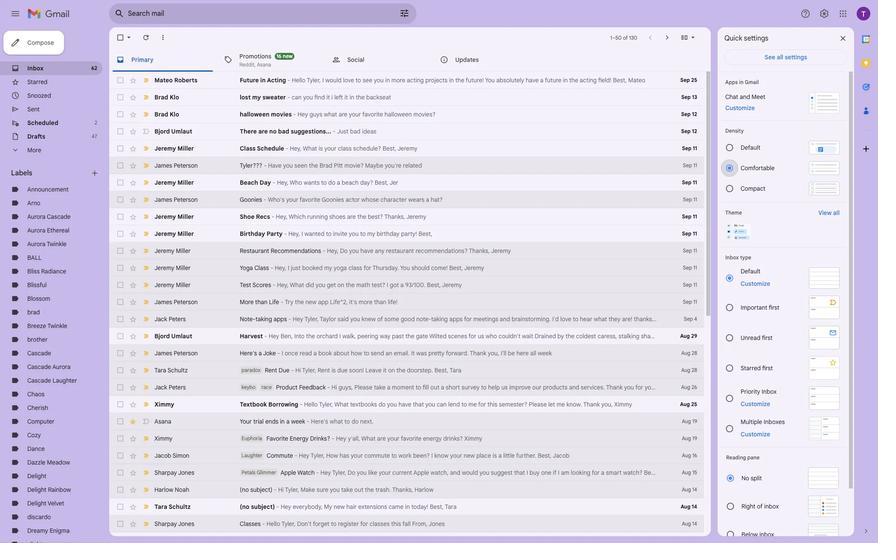 Task type: vqa. For each thing, say whether or not it's contained in the screenshot.


Task type: describe. For each thing, give the bounding box(es) containing it.
twinkle for breeze twinkle
[[47, 322, 67, 330]]

0 vertical spatial please
[[354, 384, 372, 391]]

15 ‌ from the left
[[396, 418, 396, 425]]

aurora ethereal link
[[27, 227, 69, 234]]

14 for (no subject) - hi tyler, make sure you take out the trash. thanks, harlow
[[692, 486, 697, 493]]

more image
[[159, 33, 167, 42]]

80 ‌ from the left
[[496, 418, 496, 425]]

in left acting at the top
[[260, 76, 266, 84]]

tyler, up feedback
[[302, 366, 316, 374]]

new inside tab
[[283, 53, 293, 59]]

best, up you're
[[383, 145, 396, 152]]

1 horizontal spatial see
[[735, 332, 745, 340]]

0 horizontal spatial can
[[292, 93, 302, 101]]

2 me from the left
[[557, 401, 565, 408]]

jeremy miller for shoe recs
[[154, 213, 194, 221]]

in right ends
[[280, 418, 285, 425]]

don't
[[297, 520, 311, 528]]

best, down come!
[[427, 281, 441, 289]]

all right view
[[833, 209, 840, 217]]

by
[[557, 332, 564, 340]]

- right party
[[284, 230, 287, 238]]

29 ‌ from the left
[[418, 418, 418, 425]]

asana inside promotions, 16 new messages, tab
[[257, 61, 271, 68]]

56 ‌ from the left
[[459, 418, 459, 425]]

main menu image
[[10, 9, 20, 19]]

extensions
[[358, 503, 387, 511]]

thanks, for recommendations?
[[469, 247, 490, 255]]

1 horizontal spatial take
[[374, 384, 386, 391]]

11 for yoga class - hey, i just booked my yoga class for thursday. you should come! best, jeremy
[[693, 265, 697, 271]]

60 ‌ from the left
[[465, 418, 465, 425]]

backseat
[[366, 93, 391, 101]]

the left backseat
[[356, 93, 365, 101]]

and right watch,
[[450, 469, 460, 477]]

math
[[356, 281, 370, 289]]

1 acting from the left
[[407, 76, 424, 84]]

us for help
[[501, 384, 508, 391]]

y'all,
[[348, 435, 360, 442]]

for right "looking"
[[592, 469, 600, 477]]

1 horizontal spatial 16
[[692, 452, 697, 459]]

delight velvet
[[27, 500, 64, 507]]

52 ‌ from the left
[[453, 418, 453, 425]]

0 horizontal spatial take
[[341, 486, 353, 494]]

jeremy miller for class schedule
[[154, 145, 194, 152]]

0 horizontal spatial it
[[326, 93, 330, 101]]

death,
[[706, 332, 723, 340]]

delight for delight rainbow
[[27, 486, 46, 494]]

1 horizontal spatial it
[[344, 93, 348, 101]]

important according to google magic. switch for harvest
[[142, 332, 150, 340]]

best, left jer
[[375, 179, 388, 186]]

- right commute
[[295, 452, 297, 459]]

9 ‌ from the left
[[387, 418, 387, 425]]

(no for (no subject) - hey everybody, my new hair extensions came in today! best, tara
[[240, 503, 249, 511]]

class schedule - hey, what is your class schedule? best, jeremy
[[240, 145, 417, 152]]

test scores - hey, what did you get on the math test? i got a 93/100. best, jeremy
[[240, 281, 462, 289]]

- up energy
[[307, 418, 309, 425]]

1 rent from the left
[[265, 366, 277, 374]]

starred for starred link at the left top of the page
[[27, 78, 47, 86]]

tara schultz for aug 28
[[154, 366, 188, 374]]

good
[[401, 315, 415, 323]]

services.
[[581, 384, 605, 391]]

theme element
[[725, 209, 742, 217]]

inbox for inbox type
[[725, 254, 739, 261]]

a left beach
[[337, 179, 340, 186]]

0 vertical spatial hello
[[292, 76, 305, 84]]

first for starred first
[[762, 364, 773, 372]]

our
[[532, 384, 541, 391]]

yoga class - hey, i just booked my yoga class for thursday. you should come! best, jeremy
[[240, 264, 484, 272]]

thanks, for best?
[[384, 213, 405, 221]]

discardo
[[27, 513, 51, 521]]

2 harlow from the left
[[415, 486, 433, 494]]

0 vertical spatial this
[[487, 401, 497, 408]]

whose
[[361, 196, 379, 204]]

26 row from the top
[[109, 498, 704, 515]]

1 horizontal spatial here's
[[311, 418, 328, 425]]

2 horizontal spatial it
[[383, 366, 387, 374]]

0 vertical spatial inbox
[[764, 503, 779, 510]]

best, right come!
[[449, 264, 463, 272]]

reading
[[726, 454, 746, 461]]

10 row from the top
[[109, 225, 704, 242]]

hey, for hey, i wanted to invite you to my birthday party! best,
[[288, 230, 300, 238]]

was
[[416, 349, 427, 357]]

important
[[741, 304, 767, 311]]

0 vertical spatial have
[[526, 76, 539, 84]]

14 ‌ from the left
[[395, 418, 395, 425]]

- up scores
[[270, 264, 273, 272]]

(no for (no subject) - hi tyler, make sure you take out the trash. thanks, harlow
[[240, 486, 249, 494]]

to left fill
[[416, 384, 421, 391]]

- right recs
[[272, 213, 274, 221]]

support image
[[800, 9, 811, 19]]

sharpay for aug 15
[[154, 469, 177, 477]]

22 row from the top
[[109, 430, 704, 447]]

type
[[740, 254, 751, 261]]

james for more than life - try the new app life^2, it's more than life!
[[154, 298, 172, 306]]

1 vertical spatial favorite
[[300, 196, 320, 204]]

wanted
[[305, 230, 324, 238]]

82 ‌ from the left
[[499, 418, 499, 425]]

1 apple from the left
[[280, 469, 296, 477]]

meet
[[752, 93, 765, 101]]

0 horizontal spatial do
[[340, 247, 348, 255]]

78 ‌ from the left
[[493, 418, 493, 425]]

in right left
[[349, 93, 354, 101]]

aug 19 for ximmy
[[682, 435, 697, 442]]

the right "past"
[[405, 332, 414, 340]]

customize for multiple inboxes
[[741, 430, 770, 438]]

0 horizontal spatial thank
[[470, 349, 486, 357]]

tyler, up (no subject) - hi tyler, make sure you take out the trash. thanks, harlow
[[332, 469, 346, 477]]

16 row from the top
[[109, 328, 779, 345]]

0 vertical spatial love
[[343, 76, 354, 84]]

- left try
[[281, 298, 283, 306]]

1 default from the top
[[741, 144, 760, 151]]

- right joke
[[277, 349, 280, 357]]

11 for restaurant recommendations - hey, do you have any restaurant recommendations? thanks, jeremy
[[693, 247, 697, 254]]

1 vertical spatial what
[[594, 315, 607, 323]]

halo
[[685, 332, 697, 340]]

11 for test scores - hey, what did you get on the math test? i got a 93/100. best, jeremy
[[693, 282, 697, 288]]

2 default from the top
[[741, 268, 760, 275]]

life!
[[388, 298, 397, 306]]

sep for hey, who wants to do a beach day? best, jer
[[682, 179, 691, 186]]

promotions, 16 new messages, tab
[[217, 48, 325, 72]]

app
[[318, 298, 328, 306]]

james peterson for more than life
[[154, 298, 198, 306]]

like
[[368, 469, 377, 477]]

all right death,
[[725, 332, 731, 340]]

the right future
[[569, 76, 578, 84]]

sharpay jones for aug 14
[[154, 520, 194, 528]]

- right schedule at the left of the page
[[286, 145, 288, 152]]

hey, for hey, what did you get on the math test? i got a 93/100. best, jeremy
[[277, 281, 289, 289]]

bjord for there are no bad suggestions... - just bad ideas
[[154, 128, 170, 135]]

1 mateo from the left
[[154, 76, 173, 84]]

0 vertical spatial class
[[240, 145, 256, 152]]

0 vertical spatial that
[[413, 401, 424, 408]]

bliss radiance
[[27, 268, 66, 275]]

to up y'all,
[[344, 418, 350, 425]]

12 for there are no bad suggestions... - just bad ideas
[[692, 128, 697, 134]]

2 vertical spatial favorite
[[401, 435, 421, 442]]

84 ‌ from the left
[[502, 418, 502, 425]]

jacob simon
[[154, 452, 189, 459]]

i up find
[[322, 76, 324, 84]]

send
[[371, 349, 384, 357]]

hey left y'all,
[[336, 435, 346, 442]]

wears
[[408, 196, 424, 204]]

jones right from,
[[429, 520, 445, 528]]

you down place
[[479, 469, 489, 477]]

11 for birthday party - hey, i wanted to invite you to my birthday party! best,
[[693, 230, 697, 237]]

the left math
[[346, 281, 355, 289]]

dance link
[[27, 445, 45, 453]]

20 ‌ from the left
[[404, 418, 404, 425]]

settings inside quick settings "element"
[[744, 34, 768, 43]]

1 halloween from the left
[[240, 110, 269, 118]]

who
[[486, 332, 497, 340]]

customize for priority inbox
[[741, 400, 770, 408]]

1 vertical spatial class
[[348, 264, 362, 272]]

- right scores
[[273, 281, 275, 289]]

hi for tyler,
[[278, 486, 284, 494]]

3 ‌ from the left
[[378, 418, 378, 425]]

view all button
[[813, 208, 845, 218]]

16 inside tab
[[276, 53, 281, 59]]

1 horizontal spatial out
[[430, 384, 439, 391]]

in up backseat
[[385, 76, 390, 84]]

25 for hello tyler, i would love to see you in more acting projects in the future! you absolutely have a future in the acting field! best, mateo
[[691, 77, 697, 83]]

0 horizontal spatial on
[[337, 281, 344, 289]]

hey, for hey, i just booked my yoga class for thursday. you should come! best, jeremy
[[275, 264, 286, 272]]

58 ‌ from the left
[[462, 418, 462, 425]]

11 for beach day - hey, who wants to do a beach day? best, jer
[[693, 179, 697, 186]]

cascade up ethereal
[[47, 213, 71, 221]]

12 ‌ from the left
[[392, 418, 392, 425]]

2 ‌ from the left
[[376, 418, 377, 425]]

display density element
[[725, 128, 840, 134]]

1 vertical spatial would
[[462, 469, 478, 477]]

simon
[[173, 452, 189, 459]]

textbook borrowing - hello tyler, what textbooks do you have that you can lend to me for this semester? please let me know. thank you, ximmy
[[240, 401, 632, 408]]

recommendations
[[271, 247, 321, 255]]

for left support!
[[635, 384, 643, 391]]

the down email.
[[396, 366, 405, 374]]

0 horizontal spatial would
[[325, 76, 341, 84]]

2 vertical spatial hello
[[267, 520, 280, 528]]

2 vertical spatial thanks,
[[392, 486, 413, 494]]

brad klo for halloween
[[154, 110, 179, 118]]

drafts
[[27, 133, 45, 140]]

1 than from the left
[[255, 298, 267, 306]]

1 horizontal spatial have
[[398, 401, 411, 408]]

everybody,
[[293, 503, 323, 511]]

doorstep.
[[407, 366, 433, 374]]

- down wanted
[[323, 247, 325, 255]]

said
[[338, 315, 349, 323]]

- left just
[[333, 128, 335, 135]]

important first
[[741, 304, 779, 311]]

0 vertical spatial class
[[338, 145, 352, 152]]

scenes
[[448, 332, 467, 340]]

compose
[[27, 39, 54, 47]]

64 ‌ from the left
[[471, 418, 471, 425]]

cascade for cascade link
[[27, 349, 51, 357]]

what left the did
[[290, 281, 304, 289]]

2 vertical spatial what
[[330, 418, 343, 425]]

and up the couldn't
[[500, 315, 510, 323]]

26 ‌ from the left
[[413, 418, 413, 425]]

reading pane
[[726, 454, 760, 461]]

settings image
[[819, 9, 829, 19]]

blissful
[[27, 281, 47, 289]]

2 horizontal spatial inbox
[[762, 388, 777, 395]]

1 vertical spatial please
[[529, 401, 547, 408]]

labels navigation
[[0, 27, 109, 543]]

aurora cascade
[[27, 213, 71, 221]]

32 ‌ from the left
[[422, 418, 422, 425]]

work
[[398, 452, 412, 459]]

harvest - hey ben, into the orchard i walk, peering way past the gate wilted scenes for us who couldn't wait drained by the coldest caress, stalking shadows ahead halo of death, all i see is departure
[[240, 332, 779, 340]]

miller for yoga
[[176, 264, 191, 272]]

to left hear
[[573, 315, 578, 323]]

miller for shoe
[[178, 213, 194, 221]]

james peterson for tyler???
[[154, 162, 198, 169]]

aurora ethereal
[[27, 227, 69, 234]]

19 ‌ from the left
[[402, 418, 402, 425]]

for left classes
[[360, 520, 368, 528]]

important according to google magic. switch for restaurant recommendations
[[142, 247, 150, 255]]

- right classes
[[262, 520, 265, 528]]

shoe recs - hey, which running shoes are the best? thanks, jeremy
[[240, 213, 426, 221]]

sep 11 for yoga class - hey, i just booked my yoga class for thursday. you should come! best, jeremy
[[683, 265, 697, 271]]

tyler, left don't
[[281, 520, 296, 528]]

yoga
[[334, 264, 347, 272]]

1 jack peters from the top
[[154, 315, 186, 323]]

4 row from the top
[[109, 123, 704, 140]]

thursday.
[[373, 264, 399, 272]]

13 row from the top
[[109, 276, 704, 294]]

blossom
[[27, 295, 50, 302]]

71 ‌ from the left
[[482, 418, 482, 425]]

sure
[[317, 486, 328, 494]]

0 vertical spatial see
[[363, 76, 372, 84]]

you up yoga class - hey, i just booked my yoga class for thursday. you should come! best, jeremy
[[349, 247, 359, 255]]

sep 11 for class schedule - hey, what is your class schedule? best, jeremy
[[682, 145, 697, 151]]

miller for birthday
[[178, 230, 194, 238]]

peterson for here's
[[174, 349, 198, 357]]

35 ‌ from the left
[[427, 418, 427, 425]]

0 horizontal spatial here's
[[240, 349, 257, 357]]

a left moment
[[387, 384, 390, 391]]

hey up into
[[293, 315, 303, 323]]

2 vertical spatial brad
[[320, 162, 332, 169]]

45 ‌ from the left
[[442, 418, 442, 425]]

been?
[[413, 452, 430, 459]]

to left the work
[[391, 452, 397, 459]]

44 ‌ from the left
[[441, 418, 441, 425]]

i right if at the right of the page
[[558, 469, 559, 477]]

46 ‌ from the left
[[444, 418, 444, 425]]

delight velvet link
[[27, 500, 64, 507]]

are up commute in the bottom left of the page
[[377, 435, 386, 442]]

primary tab
[[109, 48, 216, 72]]

0 vertical spatial week
[[538, 349, 552, 357]]

did
[[306, 281, 314, 289]]

schultz for aug 14
[[169, 503, 191, 511]]

aug 28 for peterson
[[681, 350, 697, 356]]

1
[[610, 34, 612, 41]]

- down glimmer
[[274, 486, 277, 494]]

textbook
[[240, 401, 267, 408]]

17 row from the top
[[109, 345, 704, 362]]

primary
[[131, 56, 153, 63]]

28 row from the top
[[109, 532, 704, 543]]

5 row from the top
[[109, 140, 704, 157]]

7 row from the top
[[109, 174, 704, 191]]

sep 11 for birthday party - hey, i wanted to invite you to my birthday party! best,
[[682, 230, 697, 237]]

0 vertical spatial my
[[252, 93, 261, 101]]

0 horizontal spatial have
[[360, 247, 373, 255]]

1 horizontal spatial hi
[[295, 366, 301, 374]]

aug 14 for (no subject) - hey everybody, my new hair extensions came in today! best, tara
[[681, 503, 697, 510]]

36 ‌ from the left
[[428, 418, 428, 425]]

register
[[338, 520, 359, 528]]

30 ‌ from the left
[[419, 418, 419, 425]]

a left "short"
[[441, 384, 444, 391]]

chaos
[[27, 390, 45, 398]]

66 ‌ from the left
[[474, 418, 474, 425]]

hey left "guys"
[[298, 110, 308, 118]]

16 ‌ from the left
[[398, 418, 398, 425]]

31 ‌ from the left
[[421, 418, 421, 425]]

customize for default
[[741, 280, 770, 288]]

0 vertical spatial favorite
[[362, 110, 383, 118]]

- right acting at the top
[[288, 76, 290, 84]]

23 ‌ from the left
[[409, 418, 409, 425]]

walk,
[[342, 332, 356, 340]]

row containing jacob simon
[[109, 447, 704, 464]]

thank for our
[[606, 384, 623, 391]]

11 row from the top
[[109, 242, 704, 259]]

43 ‌ from the left
[[439, 418, 439, 425]]

- right 'due'
[[291, 366, 294, 374]]

what down "suggestions..."
[[303, 145, 317, 152]]

1 harlow from the left
[[154, 486, 173, 494]]

0 vertical spatial what
[[324, 110, 337, 118]]

miller for restaurant
[[176, 247, 191, 255]]

34 ‌ from the left
[[425, 418, 425, 425]]

in right projects
[[449, 76, 454, 84]]

what down guys,
[[334, 401, 349, 408]]

customize button for priority inbox
[[736, 399, 775, 409]]

peterson for tyler???
[[174, 162, 198, 169]]

1 horizontal spatial you,
[[601, 401, 613, 408]]

42 ‌ from the left
[[438, 418, 438, 425]]

gmail image
[[27, 5, 74, 22]]

51 ‌ from the left
[[451, 418, 451, 425]]

the right try
[[295, 298, 304, 306]]

you right invite
[[349, 230, 359, 238]]

a right ends
[[286, 418, 290, 425]]

hey, for hey, do you have any restaurant recommendations? thanks, jeremy
[[327, 247, 338, 255]]

shoes
[[329, 213, 346, 221]]

schedule?
[[353, 145, 381, 152]]

brad for halloween movies - hey guys what are your favorite halloween movies?
[[154, 110, 168, 118]]

i left wanted
[[301, 230, 303, 238]]

54 ‌ from the left
[[456, 418, 456, 425]]

due
[[279, 366, 289, 374]]

see all settings button
[[724, 49, 847, 65]]

best, up "one"
[[538, 452, 552, 459]]

and inside the chat and meet customize
[[740, 93, 750, 101]]

hey, for hey, which running shoes are the best? thanks, jeremy
[[276, 213, 287, 221]]

13 ‌ from the left
[[393, 418, 393, 425]]

priority
[[741, 388, 760, 395]]

10 important according to google magic. switch from the top
[[142, 366, 150, 375]]

1 horizontal spatial tab list
[[854, 27, 878, 512]]

2 vertical spatial do
[[351, 418, 359, 425]]

2 horizontal spatial my
[[367, 230, 375, 238]]

2 row from the top
[[109, 89, 704, 106]]

aurora up cascade laughter link
[[52, 363, 70, 371]]

improve
[[509, 384, 531, 391]]

38 ‌ from the left
[[432, 418, 432, 425]]

classes
[[240, 520, 261, 528]]

63 ‌ from the left
[[470, 418, 470, 425]]

main content containing promotions
[[109, 27, 779, 543]]

miller for class
[[178, 145, 194, 152]]

blossom link
[[27, 295, 50, 302]]

thank for please
[[583, 401, 600, 408]]

sep 11 for more than life - try the new app life^2, it's more than life!
[[683, 299, 697, 305]]

the right seen
[[309, 162, 318, 169]]

1 vertical spatial love
[[560, 315, 571, 323]]

search mail image
[[112, 6, 127, 21]]

product feedback - hi guys, please take a moment to fill out a short survey to help us improve our products and services. thank you for your support! best, jack
[[276, 384, 710, 391]]

to right the wants
[[321, 179, 327, 186]]

hey up watch
[[299, 452, 309, 459]]

brad link
[[27, 308, 40, 316]]

1 vertical spatial hello
[[304, 401, 318, 408]]

new right my
[[334, 503, 345, 511]]

fill
[[423, 384, 429, 391]]

for right scenes
[[469, 332, 476, 340]]

suggest
[[491, 469, 513, 477]]

tyler, left taylor
[[304, 315, 319, 323]]

sep 12 for halloween movies - hey guys what are your favorite halloween movies?
[[681, 111, 697, 117]]

1 apps from the left
[[274, 315, 287, 323]]

5 ‌ from the left
[[381, 418, 381, 425]]

11 important according to google magic. switch from the top
[[142, 383, 150, 392]]

have
[[268, 162, 282, 169]]

25 ‌ from the left
[[412, 418, 412, 425]]

81 ‌ from the left
[[497, 418, 497, 425]]

17 ‌ from the left
[[399, 418, 399, 425]]

come!
[[431, 264, 448, 272]]

70 ‌ from the left
[[480, 418, 480, 425]]

4
[[694, 316, 697, 322]]

smart
[[606, 469, 622, 477]]

am
[[561, 469, 569, 477]]

delight rainbow link
[[27, 486, 71, 494]]

social tab
[[325, 48, 433, 72]]

0 horizontal spatial more
[[359, 298, 372, 306]]

laughter inside the laughter commute - hey tyler, how has your commute to work been? i know your new place is a little further. best, jacob
[[241, 452, 262, 459]]

all right see
[[777, 53, 783, 61]]

of right 29
[[699, 332, 704, 340]]

of right the 50 on the right of the page
[[623, 34, 628, 41]]

schedule
[[257, 145, 284, 152]]

6 ‌ from the left
[[383, 418, 383, 425]]

starred for starred first
[[741, 364, 761, 372]]

for down the product feedback - hi guys, please take a moment to fill out a short survey to help us improve our products and services. thank you for your support! best, jack
[[478, 401, 486, 408]]

customize inside the chat and meet customize
[[725, 104, 755, 112]]

39 ‌ from the left
[[433, 418, 433, 425]]

2 jacob from the left
[[553, 452, 569, 459]]

a left future
[[540, 76, 543, 84]]

1 vertical spatial that
[[514, 469, 525, 477]]

schultz for aug 28
[[168, 366, 188, 374]]

cascade for cascade aurora
[[27, 363, 51, 371]]

keybo
[[241, 384, 255, 390]]

i left buy
[[527, 469, 528, 477]]

jeremy miller for yoga class
[[154, 264, 191, 272]]

1 vertical spatial on
[[388, 366, 395, 374]]

textbooks
[[350, 401, 377, 408]]

- right harvest
[[264, 332, 267, 340]]

13 important according to google magic. switch from the top
[[142, 434, 150, 443]]

11 for more than life - try the new app life^2, it's more than life!
[[693, 299, 697, 305]]

86 ‌ from the left
[[505, 418, 505, 425]]

of right knew
[[377, 315, 383, 323]]

2 halloween from the left
[[385, 110, 412, 118]]

you down moment
[[387, 401, 397, 408]]

today!
[[411, 503, 428, 511]]

important according to google magic. switch for more than life
[[142, 298, 150, 306]]

hair
[[346, 503, 357, 511]]

to down social
[[356, 76, 361, 84]]

trial
[[253, 418, 264, 425]]

best, down pretty
[[435, 366, 448, 374]]

sep for hey, what did you get on the math test? i got a 93/100. best, jeremy
[[683, 282, 692, 288]]

departure
[[752, 332, 779, 340]]

reading pane element
[[726, 454, 839, 461]]

is left due
[[331, 366, 336, 374]]

1 taking from the left
[[255, 315, 272, 323]]

in right apps
[[739, 79, 744, 85]]

0 horizontal spatial out
[[354, 486, 363, 494]]

i'd
[[552, 315, 559, 323]]



Task type: locate. For each thing, give the bounding box(es) containing it.
2 acting from the left
[[580, 76, 597, 84]]

settings right quick
[[744, 34, 768, 43]]

hey, for hey, what is your class schedule? best, jeremy
[[290, 145, 301, 152]]

reddit,
[[239, 61, 256, 68]]

1 19 from the top
[[692, 418, 697, 425]]

0 horizontal spatial starred
[[27, 78, 47, 86]]

to right "forget"
[[331, 520, 336, 528]]

3 row from the top
[[109, 106, 704, 123]]

inbox link
[[27, 64, 44, 72]]

umlaut for harvest
[[171, 332, 192, 340]]

1 vertical spatial inbox
[[759, 531, 774, 538]]

laughter down cascade aurora
[[53, 377, 77, 384]]

see
[[363, 76, 372, 84], [735, 332, 745, 340]]

1 vertical spatial bjord umlaut
[[154, 332, 192, 340]]

would
[[325, 76, 341, 84], [462, 469, 478, 477]]

aug 28 up aug 26
[[681, 367, 697, 373]]

1 vertical spatial laughter
[[241, 452, 262, 459]]

1 ‌ from the left
[[375, 418, 375, 425]]

more right it's
[[359, 298, 372, 306]]

brainstorming.
[[512, 315, 551, 323]]

aurora for aurora ethereal
[[27, 227, 45, 234]]

68 ‌ from the left
[[477, 418, 477, 425]]

there
[[240, 128, 257, 135]]

aurora for aurora twinkle
[[27, 240, 45, 248]]

sep 11 for tyler??? - have you seen the brad pitt movie? maybe you're related
[[683, 162, 697, 169]]

- right sweater in the left of the page
[[287, 93, 290, 101]]

arno
[[27, 199, 40, 207]]

9 important according to google magic. switch from the top
[[142, 349, 150, 358]]

1 vertical spatial jack peters
[[154, 384, 186, 391]]

- right feedback
[[327, 384, 330, 391]]

0 horizontal spatial harlow
[[154, 486, 173, 494]]

birthday
[[240, 230, 265, 238]]

1 vertical spatial umlaut
[[171, 332, 192, 340]]

delight up discardo link
[[27, 500, 46, 507]]

2 vertical spatial hi
[[278, 486, 284, 494]]

aug 14 for (no subject) - hi tyler, make sure you take out the trash. thanks, harlow
[[682, 486, 697, 493]]

15 row from the top
[[109, 311, 704, 328]]

1 vertical spatial peters
[[169, 384, 186, 391]]

2 jack peters from the top
[[154, 384, 186, 391]]

subject) for hey
[[251, 503, 275, 511]]

i left unread
[[732, 332, 734, 340]]

the left 'future!'
[[455, 76, 464, 84]]

1 horizontal spatial apps
[[449, 315, 463, 323]]

classes - hello tyler, don't forget to register for classes this fall from, jones
[[240, 520, 445, 528]]

0 horizontal spatial you,
[[488, 349, 499, 357]]

you left find
[[303, 93, 313, 101]]

important according to google magic. switch for birthday party
[[142, 230, 150, 238]]

(no subject) - hi tyler, make sure you take out the trash. thanks, harlow
[[240, 486, 433, 494]]

1 horizontal spatial favorite
[[362, 110, 383, 118]]

james for goonies - who's your favorite goonies actor whose character wears a hat?
[[154, 196, 172, 204]]

2 bad from the left
[[350, 128, 360, 135]]

1 vertical spatial 25
[[691, 401, 697, 407]]

my left yoga
[[324, 264, 332, 272]]

important according to google magic. switch for yoga class
[[142, 264, 150, 272]]

2 taking from the left
[[431, 315, 448, 323]]

18 ‌ from the left
[[401, 418, 401, 425]]

0 vertical spatial thanks,
[[384, 213, 405, 221]]

Search mail text field
[[128, 9, 375, 18]]

short
[[446, 384, 460, 391]]

james peterson
[[154, 162, 198, 169], [154, 196, 198, 204], [154, 298, 198, 306], [154, 349, 198, 357]]

subject) for hi
[[250, 486, 272, 494]]

1 aug 19 from the top
[[682, 418, 697, 425]]

1 vertical spatial 14
[[692, 503, 697, 510]]

more for more
[[27, 146, 41, 154]]

1 horizontal spatial halloween
[[385, 110, 412, 118]]

asana
[[257, 61, 271, 68], [154, 418, 171, 425]]

0 vertical spatial bjord
[[154, 128, 170, 135]]

2 jeremy miller from the top
[[154, 179, 194, 186]]

birthday
[[377, 230, 399, 238]]

aug inside petals glimmer apple watch - hey tyler, do you like your current apple watch, and would you suggest that i buy one if i am looking for a smart watch? best, sharpay aug 15
[[682, 469, 691, 476]]

inbox
[[764, 503, 779, 510], [759, 531, 774, 538]]

you right the did
[[316, 281, 325, 289]]

lost
[[240, 93, 251, 101]]

acting left projects
[[407, 76, 424, 84]]

peters for 14th row from the bottom
[[169, 315, 186, 323]]

1 horizontal spatial my
[[324, 264, 332, 272]]

aug 14
[[682, 486, 697, 493], [681, 503, 697, 510], [682, 520, 697, 527]]

- right drinks?
[[332, 435, 334, 442]]

inbox up starred link at the left top of the page
[[27, 64, 44, 72]]

breeze
[[27, 322, 46, 330]]

1 vertical spatial you,
[[601, 401, 613, 408]]

important according to google magic. switch
[[142, 212, 150, 221], [142, 230, 150, 238], [142, 247, 150, 255], [142, 264, 150, 272], [142, 281, 150, 289], [142, 298, 150, 306], [142, 315, 150, 323], [142, 332, 150, 340], [142, 349, 150, 358], [142, 366, 150, 375], [142, 383, 150, 392], [142, 400, 150, 409], [142, 434, 150, 443], [142, 451, 150, 460]]

2 delight from the top
[[27, 486, 46, 494]]

19 row from the top
[[109, 379, 710, 396]]

19 for asana
[[692, 418, 697, 425]]

sep for hey, do you have any restaurant recommendations? thanks, jeremy
[[683, 247, 692, 254]]

my left birthday
[[367, 230, 375, 238]]

0 vertical spatial sharpay jones
[[154, 469, 194, 477]]

starred up snoozed link
[[27, 78, 47, 86]]

53 ‌ from the left
[[454, 418, 454, 425]]

sep for hey, i wanted to invite you to my birthday party! best,
[[682, 230, 691, 237]]

updates tab
[[433, 48, 541, 72]]

please left let
[[529, 401, 547, 408]]

jeremy miller for beach day
[[154, 179, 194, 186]]

0 vertical spatial subject)
[[250, 486, 272, 494]]

customize button up important
[[736, 279, 775, 289]]

sep for try the new app life^2, it's more than life!
[[683, 299, 692, 305]]

first up priority inbox at the right of page
[[762, 364, 773, 372]]

suggestions...
[[291, 128, 331, 135]]

59 ‌ from the left
[[464, 418, 464, 425]]

rent left 'due'
[[265, 366, 277, 374]]

0 vertical spatial starred
[[27, 78, 47, 86]]

1 horizontal spatial can
[[437, 401, 447, 408]]

thanks,
[[634, 315, 654, 323]]

row
[[109, 72, 704, 89], [109, 89, 704, 106], [109, 106, 704, 123], [109, 123, 704, 140], [109, 140, 704, 157], [109, 157, 704, 174], [109, 174, 704, 191], [109, 191, 704, 208], [109, 208, 704, 225], [109, 225, 704, 242], [109, 242, 704, 259], [109, 259, 704, 276], [109, 276, 704, 294], [109, 294, 704, 311], [109, 311, 704, 328], [109, 328, 779, 345], [109, 345, 704, 362], [109, 362, 704, 379], [109, 379, 710, 396], [109, 396, 704, 413], [109, 413, 704, 430], [109, 430, 704, 447], [109, 447, 704, 464], [109, 464, 704, 481], [109, 481, 704, 498], [109, 498, 704, 515], [109, 515, 704, 532], [109, 532, 704, 543]]

future
[[240, 76, 259, 84]]

related
[[403, 162, 422, 169]]

sharpay for aug 14
[[154, 520, 177, 528]]

tab list containing promotions
[[109, 48, 711, 72]]

0 horizontal spatial more
[[27, 146, 41, 154]]

halloween up there
[[240, 110, 269, 118]]

0 horizontal spatial us
[[478, 332, 484, 340]]

0 horizontal spatial acting
[[407, 76, 424, 84]]

labels
[[11, 169, 32, 177]]

hat?
[[431, 196, 443, 204]]

sep for hey, which running shoes are the best? thanks, jeremy
[[682, 213, 691, 220]]

1 aug 28 from the top
[[681, 350, 697, 356]]

2 vertical spatial inbox
[[762, 388, 777, 395]]

28
[[692, 350, 697, 356], [692, 367, 697, 373]]

1 horizontal spatial more
[[240, 298, 254, 306]]

to up restaurant recommendations - hey, do you have any restaurant recommendations? thanks, jeremy
[[360, 230, 366, 238]]

2 12 from the top
[[692, 128, 697, 134]]

no
[[269, 128, 277, 135]]

drinks?
[[310, 435, 330, 442]]

all right "here"
[[530, 349, 536, 357]]

for left meetings
[[464, 315, 472, 323]]

62 ‌ from the left
[[468, 418, 468, 425]]

1 bjord umlaut from the top
[[154, 128, 192, 135]]

row containing mateo roberts
[[109, 72, 704, 89]]

sep 11 for restaurant recommendations - hey, do you have any restaurant recommendations? thanks, jeremy
[[683, 247, 697, 254]]

1 vertical spatial starred
[[741, 364, 761, 372]]

- left have
[[264, 162, 266, 169]]

1 vertical spatial tara schultz
[[154, 503, 191, 511]]

tab list inside main content
[[109, 48, 711, 72]]

jones
[[178, 469, 194, 477], [178, 520, 194, 528], [429, 520, 445, 528]]

customize button for default
[[736, 279, 775, 289]]

11 for class schedule - hey, what is your class schedule? best, jeremy
[[693, 145, 697, 151]]

do for to
[[328, 179, 335, 186]]

55 ‌ from the left
[[458, 418, 458, 425]]

row containing asana
[[109, 413, 704, 430]]

density
[[725, 128, 744, 134]]

subject) down glimmer
[[250, 486, 272, 494]]

compact
[[741, 185, 765, 192]]

harlow
[[154, 486, 173, 494], [415, 486, 433, 494]]

dazzle meadow
[[27, 459, 70, 466]]

6 row from the top
[[109, 157, 704, 174]]

2 rent from the left
[[318, 366, 330, 374]]

first for unread first
[[762, 334, 773, 342]]

customize button for chat and meet
[[720, 103, 760, 113]]

inbox right right
[[764, 503, 779, 510]]

more inside main content
[[240, 298, 254, 306]]

class down there
[[240, 145, 256, 152]]

2 vertical spatial my
[[324, 264, 332, 272]]

starred first
[[741, 364, 773, 372]]

goonies - who's your favorite goonies actor whose character wears a hat?
[[240, 196, 443, 204]]

19 down aug 25
[[692, 418, 697, 425]]

hey, for hey, who wants to do a beach day? best, jer
[[277, 179, 288, 186]]

2 james from the top
[[154, 196, 172, 204]]

jones up noah
[[178, 469, 194, 477]]

7 jeremy miller from the top
[[154, 281, 191, 289]]

8 ‌ from the left
[[386, 418, 386, 425]]

in right future
[[563, 76, 568, 84]]

None search field
[[109, 3, 416, 24]]

1 vertical spatial this
[[391, 520, 401, 528]]

1 vertical spatial settings
[[785, 53, 807, 61]]

ahead
[[666, 332, 683, 340]]

aurora up aurora twinkle link
[[27, 227, 45, 234]]

72 ‌ from the left
[[484, 418, 484, 425]]

scheduled link
[[27, 119, 58, 127]]

1 horizontal spatial settings
[[785, 53, 807, 61]]

i left know
[[431, 452, 433, 459]]

3 jeremy miller from the top
[[154, 213, 194, 221]]

2 tara schultz from the top
[[154, 503, 191, 511]]

0 vertical spatial would
[[325, 76, 341, 84]]

can
[[292, 93, 302, 101], [437, 401, 447, 408]]

james peterson for here's a joke
[[154, 349, 198, 357]]

maybe
[[365, 162, 383, 169]]

0 horizontal spatial laughter
[[53, 377, 77, 384]]

refresh image
[[142, 33, 150, 42]]

2 vertical spatial have
[[398, 401, 411, 408]]

6 important according to google magic. switch from the top
[[142, 298, 150, 306]]

snoozed
[[27, 92, 51, 99]]

bjord umlaut for there
[[154, 128, 192, 135]]

74 ‌ from the left
[[487, 418, 487, 425]]

see up backseat
[[363, 76, 372, 84]]

commute
[[364, 452, 390, 459]]

0 vertical spatial bjord umlaut
[[154, 128, 192, 135]]

once
[[285, 349, 298, 357]]

1 vertical spatial bjord
[[154, 332, 170, 340]]

priority inbox
[[741, 388, 777, 395]]

jacob
[[154, 452, 171, 459], [553, 452, 569, 459]]

67 ‌ from the left
[[476, 418, 476, 425]]

5 important according to google magic. switch from the top
[[142, 281, 150, 289]]

customize button down chat
[[720, 103, 760, 113]]

11 for shoe recs - hey, which running shoes are the best? thanks, jeremy
[[693, 213, 697, 220]]

default up comfortable
[[741, 144, 760, 151]]

you, left i'll
[[488, 349, 499, 357]]

hi for guys,
[[331, 384, 337, 391]]

2 aug 28 from the top
[[681, 367, 697, 373]]

sep 12 for there are no bad suggestions... - just bad ideas
[[681, 128, 697, 134]]

below
[[741, 531, 758, 538]]

me down survey
[[468, 401, 477, 408]]

None checkbox
[[116, 33, 125, 42], [116, 76, 125, 84], [116, 110, 125, 119], [116, 195, 125, 204], [116, 486, 125, 494], [116, 503, 125, 511], [116, 520, 125, 528], [116, 33, 125, 42], [116, 76, 125, 84], [116, 110, 125, 119], [116, 195, 125, 204], [116, 486, 125, 494], [116, 503, 125, 511], [116, 520, 125, 528]]

petals
[[241, 469, 255, 476]]

73 ‌ from the left
[[485, 418, 485, 425]]

aug 19 up the aug 16
[[682, 435, 697, 442]]

1 horizontal spatial thank
[[583, 401, 600, 408]]

tyler, left 'make' at bottom
[[285, 486, 299, 494]]

0 vertical spatial 14
[[692, 486, 697, 493]]

to right lend
[[461, 401, 467, 408]]

48 ‌ from the left
[[447, 418, 447, 425]]

14 for classes - hello tyler, don't forget to register for classes this fall from, jones
[[692, 520, 697, 527]]

tyler???
[[240, 162, 262, 169]]

inbox
[[27, 64, 44, 72], [725, 254, 739, 261], [762, 388, 777, 395]]

1 horizontal spatial this
[[487, 401, 497, 408]]

11 for tyler??? - have you seen the brad pitt movie? maybe you're related
[[693, 162, 697, 169]]

25 row from the top
[[109, 481, 704, 498]]

us left who
[[478, 332, 484, 340]]

1 vertical spatial do
[[348, 469, 355, 477]]

sep 11 for shoe recs - hey, which running shoes are the best? thanks, jeremy
[[682, 213, 697, 220]]

sep for hey, what is your class schedule? best, jeremy
[[682, 145, 691, 151]]

love down social
[[343, 76, 354, 84]]

0 vertical spatial jack peters
[[154, 315, 186, 323]]

hello down feedback
[[304, 401, 318, 408]]

10 ‌ from the left
[[389, 418, 389, 425]]

1 vertical spatial see
[[735, 332, 745, 340]]

you right services. at the bottom
[[624, 384, 634, 391]]

it
[[411, 349, 415, 357]]

what
[[303, 145, 317, 152], [290, 281, 304, 289], [334, 401, 349, 408], [361, 435, 376, 442]]

22 ‌ from the left
[[407, 418, 407, 425]]

is
[[319, 145, 323, 152], [747, 332, 751, 340], [331, 366, 336, 374], [493, 452, 497, 459]]

euphoria favorite energy drinks? - hey y'all, what are your favorite energy drinks? ximmy
[[241, 435, 482, 442]]

1 vertical spatial delight
[[27, 486, 46, 494]]

is right place
[[493, 452, 497, 459]]

0 vertical spatial more
[[391, 76, 405, 84]]

0 horizontal spatial that
[[413, 401, 424, 408]]

50 ‌ from the left
[[450, 418, 450, 425]]

0 vertical spatial schultz
[[168, 366, 188, 374]]

93/100.
[[405, 281, 425, 289]]

a left the hat?
[[426, 196, 429, 204]]

1 vertical spatial 28
[[692, 367, 697, 373]]

sep 11 for test scores - hey, what did you get on the math test? i got a 93/100. best, jeremy
[[683, 282, 697, 288]]

more inside button
[[27, 146, 41, 154]]

week up energy
[[291, 418, 305, 425]]

0 horizontal spatial favorite
[[300, 196, 320, 204]]

asana right 'not important' switch
[[154, 418, 171, 425]]

1 goonies from the left
[[240, 196, 262, 204]]

thank right services. at the bottom
[[606, 384, 623, 391]]

0 vertical spatial us
[[478, 332, 484, 340]]

0 horizontal spatial than
[[255, 298, 267, 306]]

scores
[[252, 281, 271, 289]]

1 horizontal spatial week
[[538, 349, 552, 357]]

not important switch
[[142, 417, 150, 426]]

0 vertical spatial you,
[[488, 349, 499, 357]]

sep for hello tyler, i would love to see you in more acting projects in the future! you absolutely have a future in the acting field! best, mateo
[[680, 77, 690, 83]]

inbox for inbox
[[27, 64, 44, 72]]

brad klo for lost
[[154, 93, 179, 101]]

bjord for harvest - hey ben, into the orchard i walk, peering way past the gate wilted scenes for us who couldn't wait drained by the coldest caress, stalking shadows ahead halo of death, all i see is departure
[[154, 332, 170, 340]]

24 ‌ from the left
[[410, 418, 410, 425]]

1 horizontal spatial me
[[557, 401, 565, 408]]

14 row from the top
[[109, 294, 704, 311]]

note-
[[240, 315, 255, 323]]

1 vertical spatial week
[[291, 418, 305, 425]]

a left smart on the right
[[601, 469, 604, 477]]

25 down 26
[[691, 401, 697, 407]]

settings inside see all settings button
[[785, 53, 807, 61]]

aug 28 for schultz
[[681, 367, 697, 373]]

8 row from the top
[[109, 191, 704, 208]]

- right borrowing
[[300, 401, 303, 408]]

0 vertical spatial brad
[[154, 93, 168, 101]]

us for for
[[478, 332, 484, 340]]

new left place
[[464, 452, 475, 459]]

jeremy miller for test scores
[[154, 281, 191, 289]]

0 vertical spatial (no
[[240, 486, 249, 494]]

forget
[[313, 520, 329, 528]]

more for more than life - try the new app life^2, it's more than life!
[[240, 298, 254, 306]]

first for important first
[[769, 304, 779, 311]]

you down fill
[[425, 401, 435, 408]]

inbox inside labels navigation
[[27, 64, 44, 72]]

book
[[318, 349, 332, 357]]

- left who's
[[264, 196, 266, 204]]

i
[[322, 76, 324, 84], [301, 230, 303, 238], [288, 264, 289, 272], [387, 281, 388, 289], [339, 332, 341, 340], [732, 332, 734, 340], [282, 349, 283, 357], [431, 452, 433, 459], [527, 469, 528, 477], [558, 469, 559, 477]]

just
[[337, 128, 349, 135]]

read
[[300, 349, 312, 357]]

1 vertical spatial 12
[[692, 128, 697, 134]]

important according to google magic. switch for here's a joke
[[142, 349, 150, 358]]

harlow noah
[[154, 486, 189, 494]]

about
[[333, 349, 349, 357]]

toggle split pane mode image
[[680, 33, 689, 42]]

0 horizontal spatial apps
[[274, 315, 287, 323]]

jacob up am
[[553, 452, 569, 459]]

which
[[289, 213, 306, 221]]

laughter down euphoria
[[241, 452, 262, 459]]

2 klo from the top
[[170, 110, 179, 118]]

best, right today!
[[430, 503, 444, 511]]

miller for beach
[[178, 179, 194, 186]]

miller for test
[[176, 281, 191, 289]]

1 vertical spatial here's
[[311, 418, 328, 425]]

3 important according to google magic. switch from the top
[[142, 247, 150, 255]]

on
[[337, 281, 344, 289], [388, 366, 395, 374]]

sep 11 for goonies - who's your favorite goonies actor whose character wears a hat?
[[683, 196, 697, 203]]

1 horizontal spatial would
[[462, 469, 478, 477]]

21 ‌ from the left
[[406, 418, 406, 425]]

1 me from the left
[[468, 401, 477, 408]]

2 28 from the top
[[692, 367, 697, 373]]

customize button down priority inbox at the right of page
[[736, 399, 775, 409]]

twinkle for aurora twinkle
[[47, 240, 67, 248]]

0 vertical spatial 28
[[692, 350, 697, 356]]

movies?
[[413, 110, 436, 118]]

tab list
[[854, 27, 878, 512], [109, 48, 711, 72]]

laughter inside labels navigation
[[53, 377, 77, 384]]

None checkbox
[[116, 93, 125, 102], [116, 127, 125, 136], [116, 144, 125, 153], [116, 161, 125, 170], [116, 178, 125, 187], [116, 468, 125, 477], [116, 93, 125, 102], [116, 127, 125, 136], [116, 144, 125, 153], [116, 161, 125, 170], [116, 178, 125, 187], [116, 468, 125, 477]]

14 for (no subject) - hey everybody, my new hair extensions came in today! best, tara
[[692, 503, 697, 510]]

who
[[290, 179, 302, 186]]

to right how
[[364, 349, 369, 357]]

you left seen
[[283, 162, 293, 169]]

2 aug 19 from the top
[[682, 435, 697, 442]]

you, down services. at the bottom
[[601, 401, 613, 408]]

‌
[[375, 418, 375, 425], [376, 418, 377, 425], [378, 418, 378, 425], [380, 418, 380, 425], [381, 418, 381, 425], [383, 418, 383, 425], [384, 418, 384, 425], [386, 418, 386, 425], [387, 418, 387, 425], [389, 418, 389, 425], [390, 418, 390, 425], [392, 418, 392, 425], [393, 418, 393, 425], [395, 418, 395, 425], [396, 418, 396, 425], [398, 418, 398, 425], [399, 418, 399, 425], [401, 418, 401, 425], [402, 418, 402, 425], [404, 418, 404, 425], [406, 418, 406, 425], [407, 418, 407, 425], [409, 418, 409, 425], [410, 418, 410, 425], [412, 418, 412, 425], [413, 418, 413, 425], [415, 418, 415, 425], [416, 418, 416, 425], [418, 418, 418, 425], [419, 418, 419, 425], [421, 418, 421, 425], [422, 418, 422, 425], [424, 418, 424, 425], [425, 418, 425, 425], [427, 418, 427, 425], [428, 418, 428, 425], [430, 418, 430, 425], [432, 418, 432, 425], [433, 418, 433, 425], [435, 418, 435, 425], [436, 418, 436, 425], [438, 418, 438, 425], [439, 418, 439, 425], [441, 418, 441, 425], [442, 418, 442, 425], [444, 418, 444, 425], [445, 418, 445, 425], [447, 418, 447, 425], [448, 418, 448, 425], [450, 418, 450, 425], [451, 418, 451, 425], [453, 418, 453, 425], [454, 418, 454, 425], [456, 418, 456, 425], [458, 418, 458, 425], [459, 418, 459, 425], [461, 418, 461, 425], [462, 418, 462, 425], [464, 418, 464, 425], [465, 418, 465, 425], [467, 418, 467, 425], [468, 418, 468, 425], [470, 418, 470, 425], [471, 418, 471, 425], [473, 418, 473, 425], [474, 418, 474, 425], [476, 418, 476, 425], [477, 418, 477, 425], [479, 418, 479, 425], [480, 418, 480, 425], [482, 418, 482, 425], [484, 418, 484, 425], [485, 418, 485, 425], [487, 418, 487, 425], [488, 418, 488, 425], [490, 418, 490, 425], [491, 418, 491, 425], [493, 418, 493, 425], [494, 418, 494, 425], [496, 418, 496, 425], [497, 418, 497, 425], [499, 418, 499, 425], [500, 418, 500, 425], [502, 418, 502, 425], [503, 418, 503, 425], [505, 418, 505, 425], [506, 418, 506, 425]]

halloween
[[240, 110, 269, 118], [385, 110, 412, 118]]

cherish link
[[27, 404, 48, 412]]

peters for 19th row from the top
[[169, 384, 186, 391]]

it
[[326, 93, 330, 101], [344, 93, 348, 101], [383, 366, 387, 374]]

know.
[[566, 401, 582, 408]]

9 row from the top
[[109, 208, 704, 225]]

laughter commute - hey tyler, how has your commute to work been? i know your new place is a little further. best, jacob
[[241, 452, 569, 459]]

1 klo from the top
[[170, 93, 179, 101]]

brad klo
[[154, 93, 179, 101], [154, 110, 179, 118]]

2 than from the left
[[374, 298, 386, 306]]

advanced search options image
[[396, 5, 413, 22]]

0 vertical spatial 16
[[276, 53, 281, 59]]

important according to google magic. switch for test scores
[[142, 281, 150, 289]]

hey, left which
[[276, 213, 287, 221]]

inbox type element
[[725, 254, 840, 261]]

labels heading
[[11, 169, 90, 177]]

2 bjord umlaut from the top
[[154, 332, 192, 340]]

16 right promotions
[[276, 53, 281, 59]]

tara schultz
[[154, 366, 188, 374], [154, 503, 191, 511]]

james for tyler??? - have you seen the brad pitt movie? maybe you're related
[[154, 162, 172, 169]]

2 vertical spatial 14
[[692, 520, 697, 527]]

pretty
[[428, 349, 444, 357]]

28 for tara schultz
[[692, 367, 697, 373]]

actor
[[346, 196, 360, 204]]

- left the everybody,
[[276, 503, 279, 511]]

delight down dazzle
[[27, 472, 46, 480]]

2 mateo from the left
[[628, 76, 645, 84]]

do
[[328, 179, 335, 186], [379, 401, 386, 408], [351, 418, 359, 425]]

4 important according to google magic. switch from the top
[[142, 264, 150, 272]]

all
[[777, 53, 783, 61], [833, 209, 840, 217], [725, 332, 731, 340], [530, 349, 536, 357]]

jones for aug 14
[[178, 520, 194, 528]]

27 row from the top
[[109, 515, 704, 532]]

cascade aurora link
[[27, 363, 70, 371]]

40 ‌ from the left
[[435, 418, 435, 425]]

note-
[[416, 315, 431, 323]]

cascade up chaos
[[27, 377, 51, 384]]

1 28 from the top
[[692, 350, 697, 356]]

1 vertical spatial you
[[400, 264, 410, 272]]

1 horizontal spatial us
[[501, 384, 508, 391]]

65 ‌ from the left
[[473, 418, 473, 425]]

hello right acting at the top
[[292, 76, 305, 84]]

14
[[692, 486, 697, 493], [692, 503, 697, 510], [692, 520, 697, 527]]

important according to google magic. switch for note-taking apps
[[142, 315, 150, 323]]

4 james peterson from the top
[[154, 349, 198, 357]]

recommendations?
[[416, 247, 468, 255]]

life
[[269, 298, 279, 306]]

0 horizontal spatial 16
[[276, 53, 281, 59]]

of right right
[[757, 503, 763, 510]]

klo for lost
[[170, 93, 179, 101]]

47 ‌ from the left
[[445, 418, 445, 425]]

the left the best?
[[357, 213, 366, 221]]

sep 25
[[680, 77, 697, 83]]

16 up 15
[[692, 452, 697, 459]]

quick settings element
[[724, 34, 768, 49]]

0 vertical spatial aug 14
[[682, 486, 697, 493]]

i left the walk,
[[339, 332, 341, 340]]

2 bjord from the top
[[154, 332, 170, 340]]

sep for who's your favorite goonies actor whose character wears a hat?
[[683, 196, 692, 203]]

2 umlaut from the top
[[171, 332, 192, 340]]

james for here's a joke - i once read a book about how to send an email. it was pretty forward. thank you, i'll be here all week
[[154, 349, 172, 357]]

0 vertical spatial twinkle
[[47, 240, 67, 248]]

1 horizontal spatial on
[[388, 366, 395, 374]]

0 horizontal spatial tab list
[[109, 48, 711, 72]]

1 horizontal spatial do
[[351, 418, 359, 425]]

starred inside labels navigation
[[27, 78, 47, 86]]

0 horizontal spatial you
[[400, 264, 410, 272]]

2 james peterson from the top
[[154, 196, 198, 204]]

customize down multiple
[[741, 430, 770, 438]]

older image
[[663, 33, 672, 42]]

that
[[413, 401, 424, 408], [514, 469, 525, 477]]

1 horizontal spatial taking
[[431, 315, 448, 323]]

0 vertical spatial do
[[328, 179, 335, 186]]

row containing harlow noah
[[109, 481, 704, 498]]

hey, up seen
[[290, 145, 301, 152]]

- right watch
[[316, 469, 319, 477]]

and right chat
[[740, 93, 750, 101]]

thanks, down the current at left bottom
[[392, 486, 413, 494]]

37 ‌ from the left
[[430, 418, 430, 425]]

1 vertical spatial more
[[359, 298, 372, 306]]

do for textbooks
[[379, 401, 386, 408]]

out right fill
[[430, 384, 439, 391]]

87 ‌ from the left
[[506, 418, 506, 425]]

main content
[[109, 27, 779, 543]]

they
[[609, 315, 621, 323]]

1 sep 12 from the top
[[681, 111, 697, 117]]

multiple
[[741, 418, 762, 426]]

tara schultz for aug 14
[[154, 503, 191, 511]]

delight for delight velvet
[[27, 500, 46, 507]]

1 horizontal spatial do
[[348, 469, 355, 477]]

0 vertical spatial asana
[[257, 61, 271, 68]]

taylor
[[320, 315, 336, 323]]

0 vertical spatial you
[[485, 76, 495, 84]]

i'll
[[501, 349, 506, 357]]

cascade down 'brother' at the bottom left
[[27, 349, 51, 357]]

aurora for aurora cascade
[[27, 213, 45, 221]]

for up math
[[364, 264, 371, 272]]

0 vertical spatial brad klo
[[154, 93, 179, 101]]

76 ‌ from the left
[[490, 418, 490, 425]]

11 for goonies - who's your favorite goonies actor whose character wears a hat?
[[693, 196, 697, 203]]

jeremy miller for birthday party
[[154, 230, 194, 238]]

harlow up today!
[[415, 486, 433, 494]]

umlaut for there
[[171, 128, 192, 135]]

ximmy
[[154, 401, 174, 408], [614, 401, 632, 408], [154, 435, 172, 442], [464, 435, 482, 442]]

jones for aug 15
[[178, 469, 194, 477]]

sep 11 for beach day - hey, who wants to do a beach day? best, jer
[[682, 179, 697, 186]]

1 vertical spatial 16
[[692, 452, 697, 459]]

a left little
[[498, 452, 502, 459]]

79 ‌ from the left
[[494, 418, 494, 425]]

2 apps from the left
[[449, 315, 463, 323]]

inbox right priority
[[762, 388, 777, 395]]

cascade for cascade laughter
[[27, 377, 51, 384]]

support!
[[658, 384, 681, 391]]

1 horizontal spatial please
[[529, 401, 547, 408]]

8 important according to google magic. switch from the top
[[142, 332, 150, 340]]

is left 'departure'
[[747, 332, 751, 340]]

sharpay left 15
[[659, 469, 682, 477]]

1 vertical spatial inbox
[[725, 254, 739, 261]]

than left life!
[[374, 298, 386, 306]]

0 vertical spatial inbox
[[27, 64, 44, 72]]

sep for hey, i just booked my yoga class for thursday. you should come! best, jeremy
[[683, 265, 692, 271]]

1 horizontal spatial mateo
[[628, 76, 645, 84]]

1 vertical spatial class
[[254, 264, 269, 272]]

1 tara schultz from the top
[[154, 366, 188, 374]]

customize button for multiple inboxes
[[736, 429, 775, 439]]

asana inside row
[[154, 418, 171, 425]]

please
[[354, 384, 372, 391], [529, 401, 547, 408]]



